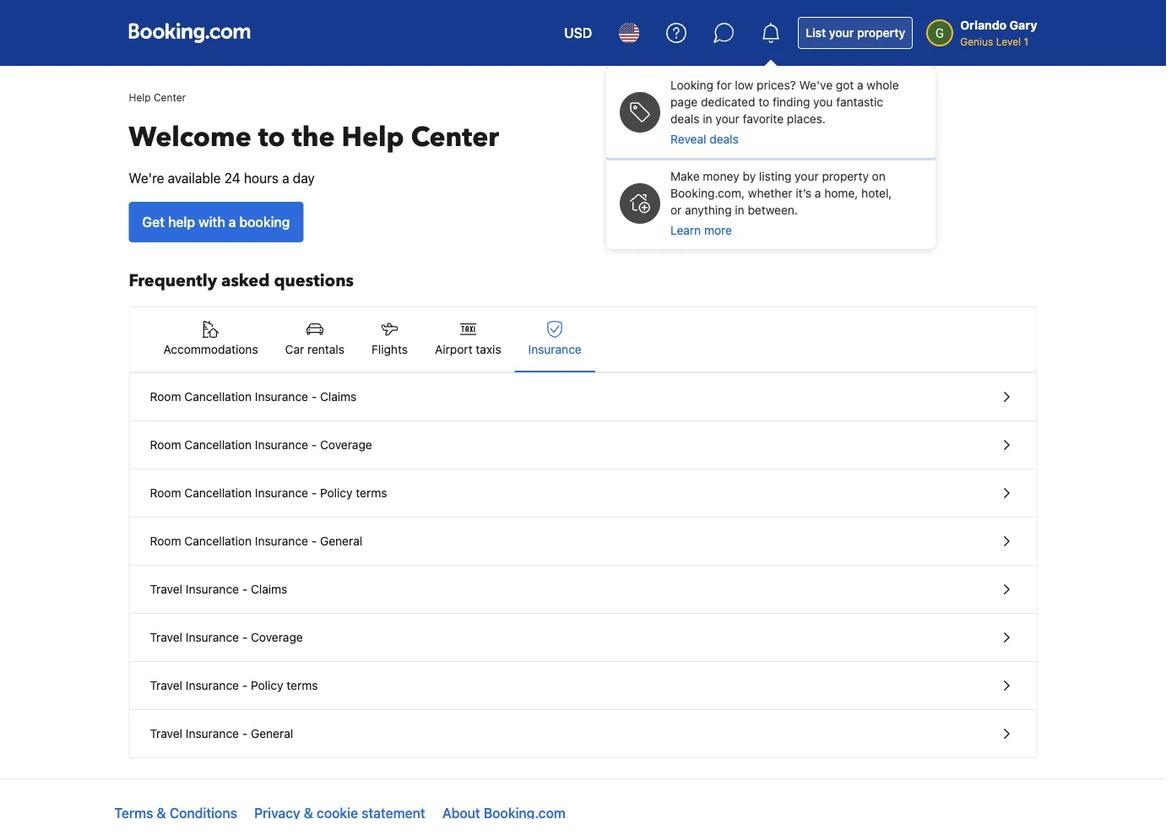 Task type: vqa. For each thing, say whether or not it's contained in the screenshot.
leftmost "terms"
yes



Task type: describe. For each thing, give the bounding box(es) containing it.
0 vertical spatial deals
[[671, 112, 700, 126]]

list your property
[[806, 26, 906, 40]]

by
[[743, 169, 756, 183]]

1 vertical spatial claims
[[251, 582, 287, 596]]

- down travel insurance - coverage
[[242, 679, 248, 693]]

booking.com online hotel reservations image
[[129, 23, 250, 43]]

looking
[[671, 78, 714, 92]]

insurance inside travel insurance - general button
[[186, 727, 239, 741]]

flights button
[[358, 307, 421, 372]]

a inside looking for low prices? we've got a whole page dedicated to finding you fantastic deals in your favorite places. reveal deals
[[857, 78, 864, 92]]

help
[[168, 214, 195, 230]]

whole
[[867, 78, 899, 92]]

travel insurance - policy terms
[[150, 679, 318, 693]]

coverage inside button
[[320, 438, 372, 452]]

1 horizontal spatial help
[[342, 119, 404, 156]]

cancellation for room cancellation insurance - general
[[184, 534, 252, 548]]

questions
[[274, 269, 354, 293]]

dedicated
[[701, 95, 755, 109]]

room cancellation insurance - general button
[[130, 518, 1037, 566]]

room cancellation insurance - policy terms button
[[130, 470, 1037, 518]]

looking for low prices? we've got a whole page dedicated to finding you fantastic deals in your favorite places. reveal deals
[[671, 78, 899, 146]]

0 horizontal spatial center
[[154, 91, 186, 103]]

room cancellation insurance - policy terms
[[150, 486, 387, 500]]

money
[[703, 169, 740, 183]]

got
[[836, 78, 854, 92]]

- down the car rentals
[[311, 390, 317, 404]]

genius
[[960, 35, 993, 47]]

anything
[[685, 203, 732, 217]]

1 horizontal spatial claims
[[320, 390, 357, 404]]

for
[[717, 78, 732, 92]]

the
[[292, 119, 335, 156]]

we've
[[799, 78, 833, 92]]

insurance inside travel insurance - claims button
[[186, 582, 239, 596]]

travel for travel insurance - policy terms
[[150, 679, 182, 693]]

orlando
[[960, 18, 1007, 32]]

cancellation for room cancellation insurance - coverage
[[184, 438, 252, 452]]

level
[[996, 35, 1021, 47]]

to inside looking for low prices? we've got a whole page dedicated to finding you fantastic deals in your favorite places. reveal deals
[[759, 95, 770, 109]]

page
[[671, 95, 698, 109]]

travel insurance - claims
[[150, 582, 287, 596]]

it's
[[796, 186, 812, 200]]

1 vertical spatial terms
[[287, 679, 318, 693]]

flights
[[372, 342, 408, 356]]

a inside make money by listing your property on booking.com, whether it's a home, hotel, or anything in between. learn more
[[815, 186, 821, 200]]

get help with a booking
[[142, 214, 290, 230]]

travel for travel insurance - general
[[150, 727, 182, 741]]

you
[[813, 95, 833, 109]]

0 vertical spatial help
[[129, 91, 151, 103]]

more
[[704, 223, 732, 237]]

cancellation for room cancellation insurance - policy terms
[[184, 486, 252, 500]]

property inside make money by listing your property on booking.com, whether it's a home, hotel, or anything in between. learn more
[[822, 169, 869, 183]]

travel insurance - coverage button
[[130, 614, 1037, 662]]

get
[[142, 214, 165, 230]]

room cancellation insurance - claims button
[[130, 373, 1037, 421]]

welcome to the help center
[[129, 119, 499, 156]]

booking.com,
[[671, 186, 745, 200]]

places.
[[787, 112, 826, 126]]

travel insurance - coverage
[[150, 630, 303, 644]]

favorite
[[743, 112, 784, 126]]

0 vertical spatial property
[[857, 26, 906, 40]]

insurance button
[[515, 307, 595, 372]]

accommodations
[[163, 342, 258, 356]]

24
[[224, 170, 240, 186]]

policy inside travel insurance - policy terms button
[[251, 679, 283, 693]]

0 vertical spatial your
[[829, 26, 854, 40]]

1 horizontal spatial terms
[[356, 486, 387, 500]]

usd button
[[554, 13, 602, 53]]

room cancellation insurance - coverage
[[150, 438, 372, 452]]

home,
[[824, 186, 858, 200]]

get help with a booking button
[[129, 202, 303, 242]]

list
[[806, 26, 826, 40]]

0 horizontal spatial to
[[258, 119, 285, 156]]

coverage inside button
[[251, 630, 303, 644]]

room cancellation insurance - coverage button
[[130, 421, 1037, 470]]

- inside button
[[242, 630, 248, 644]]

we're available 24 hours a day
[[129, 170, 315, 186]]

learn
[[671, 223, 701, 237]]

booking
[[239, 214, 290, 230]]

room for room cancellation insurance - coverage
[[150, 438, 181, 452]]

airport taxis button
[[421, 307, 515, 372]]

1 horizontal spatial center
[[411, 119, 499, 156]]

your inside looking for low prices? we've got a whole page dedicated to finding you fantastic deals in your favorite places. reveal deals
[[716, 112, 740, 126]]

travel for travel insurance - coverage
[[150, 630, 182, 644]]

insurance inside room cancellation insurance - general button
[[255, 534, 308, 548]]

make money by listing your property on booking.com, whether it's a home, hotel, or anything in between. learn more
[[671, 169, 892, 237]]

insurance inside insurance button
[[528, 342, 582, 356]]

insurance inside room cancellation insurance - claims button
[[255, 390, 308, 404]]

car rentals
[[285, 342, 345, 356]]

- up room cancellation insurance - policy terms
[[311, 438, 317, 452]]



Task type: locate. For each thing, give the bounding box(es) containing it.
a left day
[[282, 170, 289, 186]]

0 horizontal spatial policy
[[251, 679, 283, 693]]

reveal
[[671, 132, 706, 146]]

room for room cancellation insurance - policy terms
[[150, 486, 181, 500]]

insurance down room cancellation insurance - policy terms
[[255, 534, 308, 548]]

1 vertical spatial center
[[411, 119, 499, 156]]

0 horizontal spatial your
[[716, 112, 740, 126]]

help
[[129, 91, 151, 103], [342, 119, 404, 156]]

deals
[[671, 112, 700, 126], [710, 132, 739, 146]]

your down dedicated
[[716, 112, 740, 126]]

rentals
[[307, 342, 345, 356]]

orlando gary genius level 1
[[960, 18, 1038, 47]]

in right anything
[[735, 203, 745, 217]]

tab list containing accommodations
[[130, 307, 1037, 373]]

a inside button
[[229, 214, 236, 230]]

travel insurance - general button
[[130, 710, 1037, 758]]

low
[[735, 78, 754, 92]]

car
[[285, 342, 304, 356]]

airport
[[435, 342, 473, 356]]

between.
[[748, 203, 798, 217]]

3 travel from the top
[[150, 679, 182, 693]]

usd
[[564, 25, 592, 41]]

insurance inside room cancellation insurance - coverage button
[[255, 438, 308, 452]]

in for your
[[703, 112, 712, 126]]

travel insurance - claims button
[[130, 566, 1037, 614]]

in inside looking for low prices? we've got a whole page dedicated to finding you fantastic deals in your favorite places. reveal deals
[[703, 112, 712, 126]]

1 vertical spatial in
[[735, 203, 745, 217]]

-
[[311, 390, 317, 404], [311, 438, 317, 452], [311, 486, 317, 500], [311, 534, 317, 548], [242, 582, 248, 596], [242, 630, 248, 644], [242, 679, 248, 693], [242, 727, 248, 741]]

fantastic
[[836, 95, 883, 109]]

1 horizontal spatial deals
[[710, 132, 739, 146]]

room for room cancellation insurance - general
[[150, 534, 181, 548]]

3 cancellation from the top
[[184, 486, 252, 500]]

- up travel insurance - policy terms
[[242, 630, 248, 644]]

with
[[199, 214, 225, 230]]

on
[[872, 169, 886, 183]]

1 vertical spatial coverage
[[251, 630, 303, 644]]

frequently
[[129, 269, 217, 293]]

frequently asked questions
[[129, 269, 354, 293]]

general
[[320, 534, 362, 548], [251, 727, 293, 741]]

cancellation down accommodations
[[184, 390, 252, 404]]

help center
[[129, 91, 186, 103]]

in for between.
[[735, 203, 745, 217]]

0 horizontal spatial deals
[[671, 112, 700, 126]]

listing
[[759, 169, 792, 183]]

taxis
[[476, 342, 501, 356]]

cancellation up room cancellation insurance - general
[[184, 486, 252, 500]]

- down room cancellation insurance - general
[[242, 582, 248, 596]]

0 horizontal spatial coverage
[[251, 630, 303, 644]]

insurance down "travel insurance - claims"
[[186, 630, 239, 644]]

insurance inside travel insurance - policy terms button
[[186, 679, 239, 693]]

1 room from the top
[[150, 390, 181, 404]]

4 travel from the top
[[150, 727, 182, 741]]

4 room from the top
[[150, 534, 181, 548]]

property up home, on the right top
[[822, 169, 869, 183]]

property up the whole at the right top of page
[[857, 26, 906, 40]]

claims
[[320, 390, 357, 404], [251, 582, 287, 596]]

insurance
[[528, 342, 582, 356], [255, 390, 308, 404], [255, 438, 308, 452], [255, 486, 308, 500], [255, 534, 308, 548], [186, 582, 239, 596], [186, 630, 239, 644], [186, 679, 239, 693], [186, 727, 239, 741]]

welcome
[[129, 119, 251, 156]]

your
[[829, 26, 854, 40], [716, 112, 740, 126], [795, 169, 819, 183]]

0 horizontal spatial help
[[129, 91, 151, 103]]

0 vertical spatial general
[[320, 534, 362, 548]]

0 vertical spatial policy
[[320, 486, 353, 500]]

0 vertical spatial claims
[[320, 390, 357, 404]]

available
[[168, 170, 221, 186]]

day
[[293, 170, 315, 186]]

center
[[154, 91, 186, 103], [411, 119, 499, 156]]

0 vertical spatial terms
[[356, 486, 387, 500]]

car rentals button
[[272, 307, 358, 372]]

2 vertical spatial your
[[795, 169, 819, 183]]

room for room cancellation insurance - claims
[[150, 390, 181, 404]]

claims down room cancellation insurance - general
[[251, 582, 287, 596]]

cancellation for room cancellation insurance - claims
[[184, 390, 252, 404]]

1 horizontal spatial general
[[320, 534, 362, 548]]

help right the
[[342, 119, 404, 156]]

travel
[[150, 582, 182, 596], [150, 630, 182, 644], [150, 679, 182, 693], [150, 727, 182, 741]]

travel inside button
[[150, 630, 182, 644]]

2 horizontal spatial your
[[829, 26, 854, 40]]

insurance down room cancellation insurance - coverage
[[255, 486, 308, 500]]

policy inside the "room cancellation insurance - policy terms" button
[[320, 486, 353, 500]]

1 vertical spatial property
[[822, 169, 869, 183]]

3 room from the top
[[150, 486, 181, 500]]

travel up travel insurance - coverage
[[150, 582, 182, 596]]

whether
[[748, 186, 793, 200]]

- down room cancellation insurance - coverage
[[311, 486, 317, 500]]

1 vertical spatial policy
[[251, 679, 283, 693]]

1 horizontal spatial to
[[759, 95, 770, 109]]

1 horizontal spatial policy
[[320, 486, 353, 500]]

or
[[671, 203, 682, 217]]

1
[[1024, 35, 1029, 47]]

a right with on the left top of page
[[229, 214, 236, 230]]

travel down travel insurance - policy terms
[[150, 727, 182, 741]]

policy
[[320, 486, 353, 500], [251, 679, 283, 693]]

prices?
[[757, 78, 796, 92]]

insurance down the car
[[255, 390, 308, 404]]

2 travel from the top
[[150, 630, 182, 644]]

travel down "travel insurance - claims"
[[150, 630, 182, 644]]

a right it's
[[815, 186, 821, 200]]

travel for travel insurance - claims
[[150, 582, 182, 596]]

0 vertical spatial coverage
[[320, 438, 372, 452]]

asked
[[221, 269, 270, 293]]

- down travel insurance - policy terms
[[242, 727, 248, 741]]

insurance up travel insurance - general
[[186, 679, 239, 693]]

2 room from the top
[[150, 438, 181, 452]]

your up it's
[[795, 169, 819, 183]]

accommodations button
[[150, 307, 272, 372]]

finding
[[773, 95, 810, 109]]

in
[[703, 112, 712, 126], [735, 203, 745, 217]]

travel insurance - policy terms button
[[130, 662, 1037, 710]]

terms
[[356, 486, 387, 500], [287, 679, 318, 693]]

1 vertical spatial deals
[[710, 132, 739, 146]]

- down room cancellation insurance - policy terms
[[311, 534, 317, 548]]

1 vertical spatial to
[[258, 119, 285, 156]]

4 cancellation from the top
[[184, 534, 252, 548]]

room
[[150, 390, 181, 404], [150, 438, 181, 452], [150, 486, 181, 500], [150, 534, 181, 548]]

airport taxis
[[435, 342, 501, 356]]

0 horizontal spatial in
[[703, 112, 712, 126]]

to left the
[[258, 119, 285, 156]]

in inside make money by listing your property on booking.com, whether it's a home, hotel, or anything in between. learn more
[[735, 203, 745, 217]]

to up favorite
[[759, 95, 770, 109]]

in down dedicated
[[703, 112, 712, 126]]

room cancellation insurance - general
[[150, 534, 362, 548]]

insurance inside the "room cancellation insurance - policy terms" button
[[255, 486, 308, 500]]

1 horizontal spatial coverage
[[320, 438, 372, 452]]

hotel,
[[862, 186, 892, 200]]

1 vertical spatial general
[[251, 727, 293, 741]]

deals right reveal
[[710, 132, 739, 146]]

a
[[857, 78, 864, 92], [282, 170, 289, 186], [815, 186, 821, 200], [229, 214, 236, 230]]

insurance up travel insurance - coverage
[[186, 582, 239, 596]]

room cancellation insurance - claims
[[150, 390, 357, 404]]

a right got
[[857, 78, 864, 92]]

0 vertical spatial to
[[759, 95, 770, 109]]

1 cancellation from the top
[[184, 390, 252, 404]]

gary
[[1010, 18, 1038, 32]]

make
[[671, 169, 700, 183]]

claims down the rentals
[[320, 390, 357, 404]]

your inside make money by listing your property on booking.com, whether it's a home, hotel, or anything in between. learn more
[[795, 169, 819, 183]]

2 cancellation from the top
[[184, 438, 252, 452]]

1 horizontal spatial in
[[735, 203, 745, 217]]

insurance down travel insurance - policy terms
[[186, 727, 239, 741]]

tab list
[[130, 307, 1037, 373]]

your right list
[[829, 26, 854, 40]]

cancellation
[[184, 390, 252, 404], [184, 438, 252, 452], [184, 486, 252, 500], [184, 534, 252, 548]]

insurance inside travel insurance - coverage button
[[186, 630, 239, 644]]

0 horizontal spatial terms
[[287, 679, 318, 693]]

1 vertical spatial your
[[716, 112, 740, 126]]

1 vertical spatial help
[[342, 119, 404, 156]]

list your property link
[[798, 17, 913, 49]]

0 horizontal spatial general
[[251, 727, 293, 741]]

0 vertical spatial center
[[154, 91, 186, 103]]

1 horizontal spatial your
[[795, 169, 819, 183]]

0 vertical spatial in
[[703, 112, 712, 126]]

insurance up room cancellation insurance - policy terms
[[255, 438, 308, 452]]

1 travel from the top
[[150, 582, 182, 596]]

insurance up room cancellation insurance - claims button
[[528, 342, 582, 356]]

0 horizontal spatial claims
[[251, 582, 287, 596]]

cancellation up "travel insurance - claims"
[[184, 534, 252, 548]]

travel up travel insurance - general
[[150, 679, 182, 693]]

travel insurance - general
[[150, 727, 293, 741]]

hours
[[244, 170, 279, 186]]

property
[[857, 26, 906, 40], [822, 169, 869, 183]]

we're
[[129, 170, 164, 186]]

cancellation down room cancellation insurance - claims
[[184, 438, 252, 452]]

help up the welcome
[[129, 91, 151, 103]]

deals down page
[[671, 112, 700, 126]]



